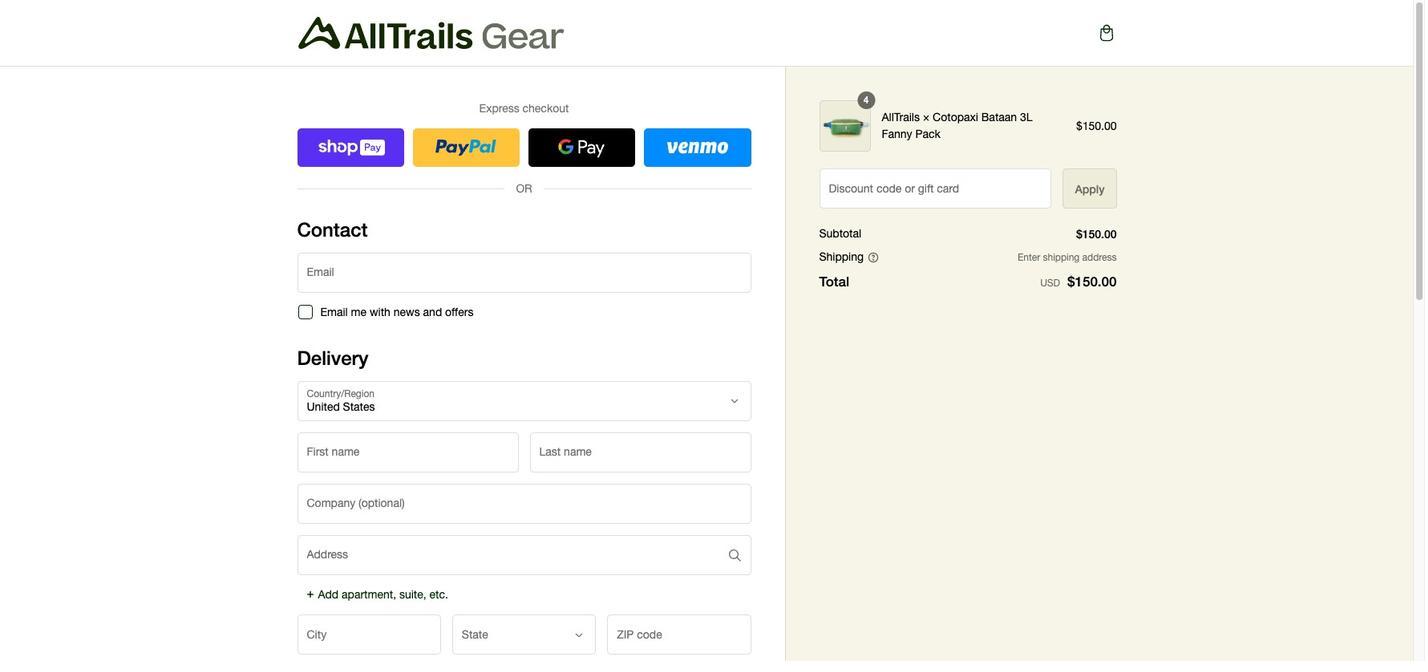 Task type: describe. For each thing, give the bounding box(es) containing it.
suite,
[[399, 588, 427, 601]]

enter shipping address
[[1018, 252, 1117, 263]]

pack
[[916, 128, 941, 140]]

Last name text field
[[531, 433, 751, 471]]

alltrails × cotopaxi bataan 3l fanny pack bag cotopaxi image
[[819, 100, 871, 152]]

offers
[[445, 306, 474, 318]]

subtotal
[[819, 227, 862, 240]]

fanny
[[882, 128, 913, 140]]

1 vertical spatial $150.00
[[1077, 227, 1117, 241]]

4
[[864, 94, 869, 106]]

contact
[[297, 218, 368, 241]]

news
[[394, 306, 420, 318]]

Discount code or gift card text field
[[820, 169, 1051, 208]]

First name text field
[[298, 433, 518, 471]]

me
[[351, 306, 367, 318]]

total
[[819, 273, 850, 290]]

×
[[923, 111, 930, 124]]

apartment,
[[342, 588, 396, 601]]

ZIP code text field
[[608, 615, 751, 654]]

checkout
[[523, 102, 569, 115]]

Address text field
[[298, 536, 751, 574]]

email
[[320, 306, 348, 318]]

address
[[1083, 252, 1117, 263]]

usd $150.00
[[1041, 273, 1117, 290]]

alltrails × cotopaxi bataan 3l fanny pack
[[882, 111, 1033, 140]]

Email me with news and offers checkbox
[[297, 304, 313, 320]]

or
[[516, 182, 532, 195]]

$150.00 row
[[819, 225, 1117, 243]]

City text field
[[298, 615, 440, 654]]



Task type: vqa. For each thing, say whether or not it's contained in the screenshot.
4 cell
yes



Task type: locate. For each thing, give the bounding box(es) containing it.
row
[[819, 91, 1117, 152], [819, 271, 1117, 292]]

3l
[[1020, 111, 1033, 124]]

shipping row
[[819, 249, 1117, 266]]

apply
[[1075, 182, 1105, 195]]

1 vertical spatial row
[[819, 271, 1117, 292]]

add
[[318, 588, 339, 601]]

express checkout
[[479, 102, 569, 115]]

express
[[479, 102, 520, 115]]

apply button
[[1063, 169, 1117, 209]]

table
[[819, 225, 1117, 292]]

$150.00 up address
[[1077, 227, 1117, 241]]

Company (optional) text field
[[298, 484, 751, 523]]

$150.00 up apply button
[[1077, 119, 1117, 132]]

and
[[423, 306, 442, 318]]

0 vertical spatial row
[[819, 91, 1117, 152]]

shipping
[[819, 250, 864, 263]]

Email email field
[[298, 253, 751, 292]]

etc.
[[430, 588, 448, 601]]

0 vertical spatial $150.00
[[1077, 119, 1117, 132]]

alltrails
[[882, 111, 920, 124]]

cotopaxi
[[933, 111, 979, 124]]

$150.00 down address
[[1068, 273, 1117, 290]]

row containing alltrails × cotopaxi bataan 3l fanny pack
[[819, 91, 1117, 152]]

shipping policy image
[[868, 252, 879, 263]]

add apartment, suite, etc.
[[318, 588, 448, 601]]

with
[[370, 306, 391, 318]]

add apartment, suite, etc. button
[[306, 586, 448, 603]]

1 row from the top
[[819, 91, 1117, 152]]

shipping
[[1043, 252, 1080, 263]]

bataan
[[982, 111, 1017, 124]]

usd
[[1041, 278, 1061, 289]]

email me with news and offers
[[320, 306, 474, 318]]

table containing total
[[819, 225, 1117, 292]]

delivery
[[297, 346, 369, 369]]

4 cell
[[819, 91, 875, 152]]

2 vertical spatial $150.00
[[1068, 273, 1117, 290]]

$150.00
[[1077, 119, 1117, 132], [1077, 227, 1117, 241], [1068, 273, 1117, 290]]

row containing total
[[819, 271, 1117, 292]]

enter
[[1018, 252, 1041, 263]]

2 row from the top
[[819, 271, 1117, 292]]



